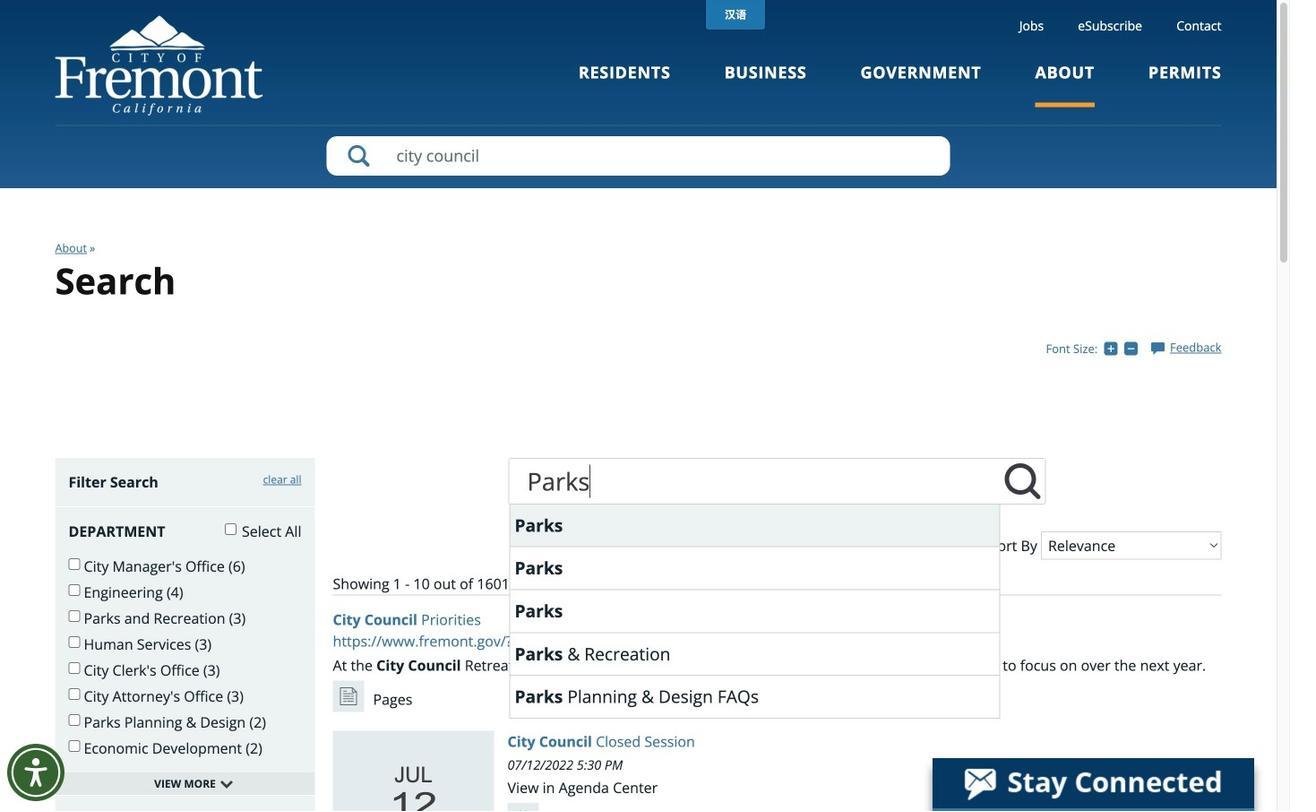 Task type: vqa. For each thing, say whether or not it's contained in the screenshot.
IS inside SEARCH FOR APPLICATIONS AND PERMITS USING A MAP. VIEW INFORMATION ABOUT APPLICATIONS AND PERMITS. SIGN UP FOR EMAIL ALERTS THAT WILL NOTIFY THEM WHEN CONSTRUCTION-RELATED ACTIVITY IS OCCURRING WITHIN A SPECIFIC AREA IN FREMONT. VIEW DATA SUMMARIES THAT ARE UPDATED DAILY.
no



Task type: locate. For each thing, give the bounding box(es) containing it.
None checkbox
[[69, 610, 80, 622], [69, 636, 80, 648], [69, 662, 80, 674], [69, 688, 80, 700], [69, 610, 80, 622], [69, 636, 80, 648], [69, 662, 80, 674], [69, 688, 80, 700]]

None checkbox
[[225, 523, 236, 535], [69, 558, 80, 570], [69, 584, 80, 596], [69, 714, 80, 726], [69, 740, 80, 752], [225, 523, 236, 535], [69, 558, 80, 570], [69, 584, 80, 596], [69, 714, 80, 726], [69, 740, 80, 752]]

Search text field
[[327, 136, 951, 176]]

None text field
[[1001, 459, 1046, 504]]

stay connected image
[[933, 758, 1253, 808]]



Task type: describe. For each thing, give the bounding box(es) containing it.
Search... text field
[[510, 459, 1001, 504]]



